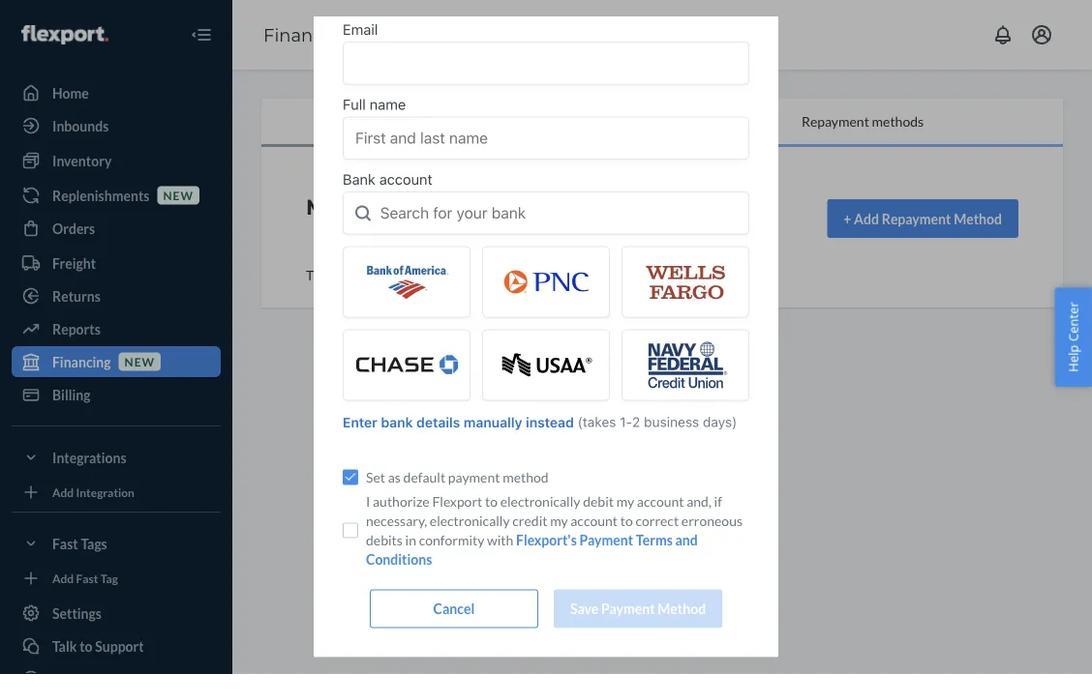 Task type: vqa. For each thing, say whether or not it's contained in the screenshot.
ELECTRONICALLY to the bottom
yes



Task type: describe. For each thing, give the bounding box(es) containing it.
cancel button
[[370, 590, 538, 629]]

flexport's payment terms and conditions
[[366, 532, 698, 568]]

as
[[388, 470, 401, 486]]

flexport's payment terms and conditions link
[[366, 532, 698, 568]]

cancel
[[433, 601, 475, 618]]

erroneous
[[682, 513, 743, 530]]

1 vertical spatial electronically
[[430, 513, 510, 530]]

i authorize flexport to electronically debit my account and, if necessary, electronically credit my account to correct erroneous debits in conformity with
[[366, 494, 743, 549]]

center
[[1065, 302, 1082, 342]]

flexport
[[432, 494, 482, 510]]

1 vertical spatial account
[[571, 513, 618, 530]]

terms
[[636, 532, 673, 549]]

set as default payment method
[[366, 470, 549, 486]]

help
[[1065, 345, 1082, 373]]

1 vertical spatial my
[[550, 513, 568, 530]]

with
[[487, 532, 514, 549]]

help center button
[[1055, 288, 1092, 387]]

necessary,
[[366, 513, 427, 530]]

default
[[403, 470, 446, 486]]

help center
[[1065, 302, 1082, 373]]

1 vertical spatial to
[[620, 513, 633, 530]]

payment for save
[[601, 601, 655, 618]]



Task type: locate. For each thing, give the bounding box(es) containing it.
account
[[637, 494, 684, 510], [571, 513, 618, 530]]

1 vertical spatial payment
[[601, 601, 655, 618]]

0 vertical spatial my
[[617, 494, 634, 510]]

electronically down flexport
[[430, 513, 510, 530]]

account down debit
[[571, 513, 618, 530]]

0 horizontal spatial to
[[485, 494, 498, 510]]

1 horizontal spatial account
[[637, 494, 684, 510]]

flexport's
[[516, 532, 577, 549]]

my right debit
[[617, 494, 634, 510]]

to
[[485, 494, 498, 510], [620, 513, 633, 530]]

payment
[[448, 470, 500, 486]]

payment right save
[[601, 601, 655, 618]]

correct
[[636, 513, 679, 530]]

0 vertical spatial account
[[637, 494, 684, 510]]

to down payment
[[485, 494, 498, 510]]

electronically
[[500, 494, 580, 510], [430, 513, 510, 530]]

and
[[675, 532, 698, 549]]

my
[[617, 494, 634, 510], [550, 513, 568, 530]]

payment inside save payment method button
[[601, 601, 655, 618]]

0 vertical spatial to
[[485, 494, 498, 510]]

payment for flexport's
[[580, 532, 633, 549]]

conformity
[[419, 532, 485, 549]]

1 horizontal spatial my
[[617, 494, 634, 510]]

0 horizontal spatial account
[[571, 513, 618, 530]]

1 horizontal spatial to
[[620, 513, 633, 530]]

save payment method
[[570, 601, 706, 618]]

my up flexport's
[[550, 513, 568, 530]]

0 horizontal spatial my
[[550, 513, 568, 530]]

to left correct
[[620, 513, 633, 530]]

set
[[366, 470, 385, 486]]

method
[[658, 601, 706, 618]]

electronically up 'credit'
[[500, 494, 580, 510]]

debit
[[583, 494, 614, 510]]

conditions
[[366, 552, 432, 568]]

in
[[405, 532, 416, 549]]

0 vertical spatial electronically
[[500, 494, 580, 510]]

if
[[714, 494, 722, 510]]

method
[[503, 470, 549, 486]]

i
[[366, 494, 370, 510]]

save
[[570, 601, 599, 618]]

None checkbox
[[343, 470, 358, 486], [343, 523, 358, 539], [343, 470, 358, 486], [343, 523, 358, 539]]

save payment method button
[[554, 590, 723, 629]]

account up correct
[[637, 494, 684, 510]]

and,
[[687, 494, 712, 510]]

credit
[[513, 513, 548, 530]]

0 vertical spatial payment
[[580, 532, 633, 549]]

authorize
[[373, 494, 430, 510]]

payment
[[580, 532, 633, 549], [601, 601, 655, 618]]

payment down debit
[[580, 532, 633, 549]]

payment inside flexport's payment terms and conditions
[[580, 532, 633, 549]]

debits
[[366, 532, 403, 549]]



